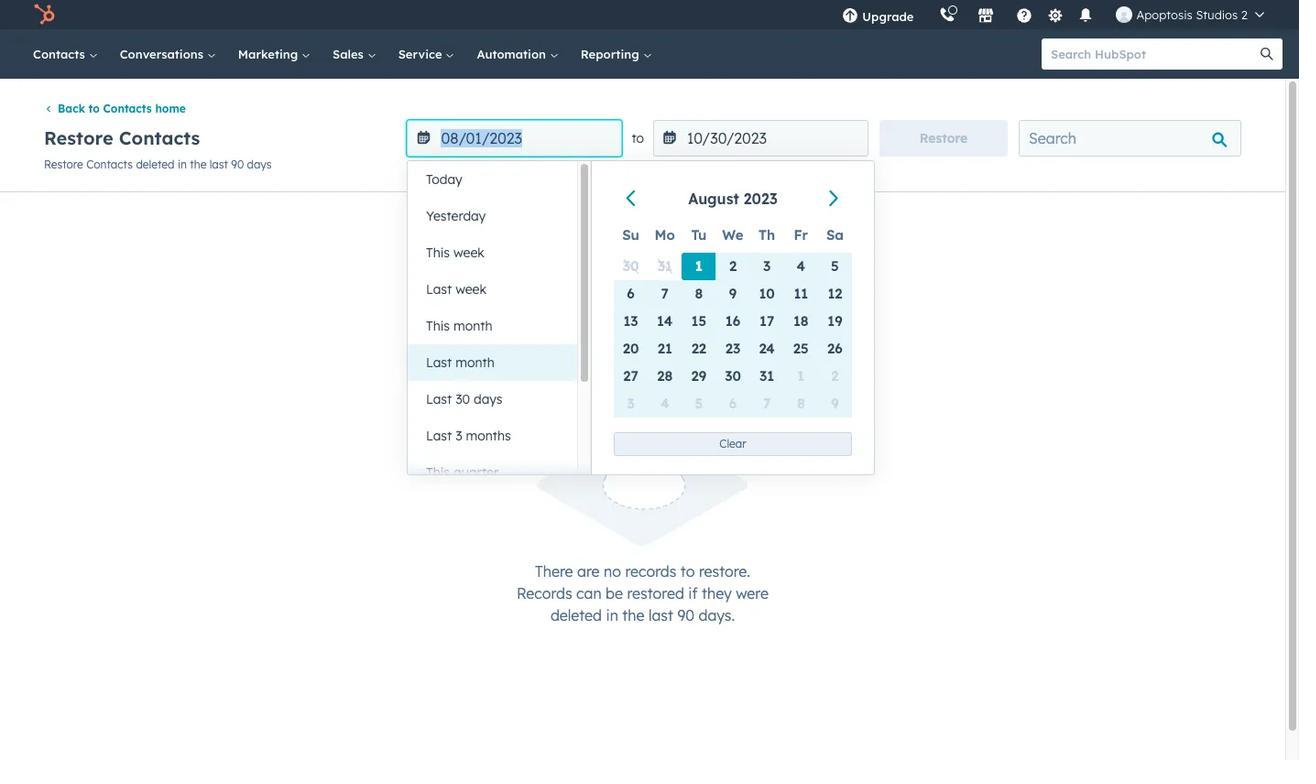 Task type: describe. For each thing, give the bounding box(es) containing it.
last 30 days button
[[408, 381, 577, 418]]

1 vertical spatial 7 menu item
[[750, 390, 784, 418]]

6 for bottommost 6 menu item
[[729, 395, 737, 412]]

help image
[[1017, 8, 1033, 25]]

are
[[577, 563, 600, 581]]

Search search field
[[1019, 120, 1242, 157]]

21
[[658, 340, 672, 357]]

1 vertical spatial 9 menu item
[[818, 390, 852, 418]]

0 horizontal spatial deleted
[[136, 158, 175, 172]]

1 vertical spatial 31
[[760, 368, 775, 385]]

today
[[426, 171, 462, 188]]

search button
[[1252, 38, 1283, 70]]

yesterday button
[[408, 198, 577, 235]]

su
[[623, 226, 640, 244]]

0 vertical spatial 6 menu item
[[614, 280, 648, 308]]

1 vertical spatial 6 menu item
[[716, 390, 750, 418]]

23 menu item
[[716, 335, 750, 363]]

clear
[[720, 437, 747, 451]]

0 horizontal spatial days
[[247, 158, 272, 172]]

12 menu item
[[818, 280, 852, 308]]

27
[[624, 368, 639, 385]]

24
[[759, 340, 775, 357]]

restored
[[627, 585, 685, 603]]

to inside there are no records to restore. records can be restored if they were deleted in the last 90 days.
[[681, 563, 695, 581]]

24 menu item
[[750, 335, 784, 363]]

0 horizontal spatial 5
[[695, 395, 703, 412]]

marketplaces button
[[967, 0, 1006, 29]]

0 horizontal spatial 4
[[661, 395, 669, 412]]

1 horizontal spatial 31 menu item
[[750, 363, 784, 390]]

0 vertical spatial 2 menu item
[[716, 253, 750, 280]]

records
[[625, 563, 677, 581]]

settings link
[[1044, 5, 1067, 24]]

1 for the leftmost 1 menu item
[[695, 258, 703, 275]]

can
[[577, 585, 602, 603]]

they
[[702, 585, 732, 603]]

25 menu item
[[784, 335, 818, 363]]

29 menu item
[[682, 363, 716, 390]]

no
[[604, 563, 621, 581]]

deleted inside there are no records to restore. records can be restored if they were deleted in the last 90 days.
[[551, 607, 602, 625]]

we
[[722, 226, 744, 244]]

clear button
[[614, 433, 852, 456]]

search image
[[1261, 48, 1274, 60]]

contacts inside banner
[[119, 126, 200, 149]]

august
[[688, 190, 739, 208]]

0 vertical spatial 5 menu item
[[818, 253, 852, 280]]

tu
[[691, 226, 707, 244]]

16 menu item
[[716, 308, 750, 335]]

automation
[[477, 47, 550, 61]]

august 2023
[[688, 190, 778, 208]]

upgrade
[[863, 9, 914, 24]]

conversations
[[120, 47, 207, 61]]

90 inside there are no records to restore. records can be restored if they were deleted in the last 90 days.
[[678, 607, 695, 625]]

28
[[657, 368, 673, 385]]

16
[[726, 313, 741, 330]]

back to contacts home
[[58, 102, 186, 116]]

0 vertical spatial 4
[[797, 258, 806, 275]]

0 vertical spatial 4 menu item
[[784, 253, 818, 280]]

be
[[606, 585, 623, 603]]

1 horizontal spatial 30 menu item
[[716, 363, 750, 390]]

0 vertical spatial in
[[178, 158, 187, 172]]

0 vertical spatial 31 menu item
[[648, 253, 682, 280]]

0 horizontal spatial 90
[[231, 158, 244, 172]]

marketing link
[[227, 29, 322, 79]]

this month button
[[408, 308, 577, 345]]

conversations link
[[109, 29, 227, 79]]

28 menu item
[[648, 363, 682, 390]]

last month button
[[408, 345, 577, 381]]

this month
[[426, 318, 493, 335]]

this for this month
[[426, 318, 450, 335]]

calling icon image
[[940, 7, 956, 24]]

service
[[398, 47, 446, 61]]

17 menu item
[[750, 308, 784, 335]]

reporting link
[[570, 29, 663, 79]]

the inside there are no records to restore. records can be restored if they were deleted in the last 90 days.
[[623, 607, 645, 625]]

3 inside button
[[456, 428, 462, 445]]

27 menu item
[[614, 363, 648, 390]]

restore contacts banner
[[44, 115, 1242, 157]]

calling icon button
[[932, 3, 964, 27]]

month for this month
[[454, 318, 493, 335]]

26
[[828, 340, 843, 357]]

13
[[624, 313, 638, 330]]

0 vertical spatial 7 menu item
[[648, 280, 682, 308]]

29
[[692, 368, 707, 385]]

15 menu item
[[682, 308, 716, 335]]

10
[[759, 285, 775, 302]]

last 3 months button
[[408, 418, 577, 455]]

were
[[736, 585, 769, 603]]

30 inside button
[[456, 391, 470, 408]]

days.
[[699, 607, 735, 625]]

19 menu item
[[818, 308, 852, 335]]

previous month image
[[622, 189, 642, 210]]

reporting
[[581, 47, 643, 61]]

home
[[155, 102, 186, 116]]

0 horizontal spatial 31
[[658, 258, 672, 275]]

last week
[[426, 281, 487, 298]]

1 horizontal spatial 30
[[623, 258, 639, 275]]

14 menu item
[[648, 308, 682, 335]]

last 30 days
[[426, 391, 503, 408]]

this for this week
[[426, 245, 450, 261]]

7 for topmost 7 menu item
[[661, 285, 669, 302]]

0 horizontal spatial 30 menu item
[[614, 253, 648, 280]]

7 for bottommost 7 menu item
[[763, 395, 771, 412]]

this quarter button
[[408, 455, 577, 491]]

restore for restore contacts
[[44, 126, 113, 149]]

22 menu item
[[682, 335, 716, 363]]

20
[[623, 340, 639, 357]]

0 vertical spatial 3
[[763, 258, 771, 275]]

11 menu item
[[784, 280, 818, 308]]

0 horizontal spatial 1 menu item
[[682, 253, 716, 280]]

sa
[[827, 226, 844, 244]]

10 menu item
[[750, 280, 784, 308]]

22
[[692, 340, 707, 357]]

9 for the left 9 menu item
[[729, 285, 737, 302]]

restore for restore contacts deleted in the last 90 days
[[44, 158, 83, 172]]

20 menu item
[[614, 335, 648, 363]]

2 for bottommost "2" menu item
[[832, 368, 839, 385]]

last for last month
[[426, 355, 452, 371]]



Task type: locate. For each thing, give the bounding box(es) containing it.
2 vertical spatial 3
[[456, 428, 462, 445]]

1 vertical spatial 30
[[725, 368, 741, 385]]

1 vertical spatial days
[[474, 391, 503, 408]]

week
[[454, 245, 485, 261], [456, 281, 487, 298]]

1 last from the top
[[426, 281, 452, 298]]

last down this month
[[426, 355, 452, 371]]

1 menu item down tu
[[682, 253, 716, 280]]

9 menu item down 26 menu item
[[818, 390, 852, 418]]

service link
[[387, 29, 466, 79]]

0 vertical spatial 8 menu item
[[682, 280, 716, 308]]

1 vertical spatial deleted
[[551, 607, 602, 625]]

0 horizontal spatial 2 menu item
[[716, 253, 750, 280]]

0 horizontal spatial 1
[[695, 258, 703, 275]]

30 menu item
[[614, 253, 648, 280], [716, 363, 750, 390]]

30
[[623, 258, 639, 275], [725, 368, 741, 385], [456, 391, 470, 408]]

restore button
[[880, 120, 1008, 157]]

in inside there are no records to restore. records can be restored if they were deleted in the last 90 days.
[[606, 607, 619, 625]]

17
[[760, 313, 775, 330]]

contacts up 'restore contacts deleted in the last 90 days'
[[119, 126, 200, 149]]

8 for 8 menu item to the bottom
[[797, 395, 805, 412]]

31 down 24 menu item
[[760, 368, 775, 385]]

1 vertical spatial 3
[[627, 395, 635, 412]]

hubspot link
[[22, 4, 69, 26]]

Search HubSpot search field
[[1042, 38, 1267, 70]]

last
[[426, 281, 452, 298], [426, 355, 452, 371], [426, 391, 452, 408], [426, 428, 452, 445]]

31 menu item
[[648, 253, 682, 280], [750, 363, 784, 390]]

1 horizontal spatial to
[[632, 130, 644, 147]]

2 vertical spatial to
[[681, 563, 695, 581]]

4 menu item down '28'
[[648, 390, 682, 418]]

the
[[190, 158, 207, 172], [623, 607, 645, 625]]

2 mm/dd/yyyy text field from the left
[[653, 120, 869, 157]]

8 menu item
[[682, 280, 716, 308], [784, 390, 818, 418]]

2023
[[744, 190, 778, 208]]

yesterday
[[426, 208, 486, 225]]

31 down the mo
[[658, 258, 672, 275]]

last 3 months
[[426, 428, 511, 445]]

quarter
[[454, 465, 499, 481]]

0 horizontal spatial 4 menu item
[[648, 390, 682, 418]]

week for this week
[[454, 245, 485, 261]]

30 down the last month
[[456, 391, 470, 408]]

5 menu item up 12
[[818, 253, 852, 280]]

month for last month
[[456, 355, 495, 371]]

7 menu item
[[648, 280, 682, 308], [750, 390, 784, 418]]

1 vertical spatial 3 menu item
[[614, 390, 648, 418]]

restore contacts
[[44, 126, 200, 149]]

mm/dd/yyyy text field up the today button
[[407, 120, 623, 157]]

0 horizontal spatial 8
[[695, 285, 703, 302]]

2 down 26 menu item
[[832, 368, 839, 385]]

records
[[517, 585, 572, 603]]

restore contacts deleted in the last 90 days
[[44, 158, 272, 172]]

2 inside the apoptosis studios 2 popup button
[[1242, 7, 1248, 22]]

8 down 25 'menu item'
[[797, 395, 805, 412]]

last week button
[[408, 271, 577, 308]]

9 menu item up 16
[[716, 280, 750, 308]]

MM/DD/YYYY text field
[[407, 120, 623, 157], [653, 120, 869, 157]]

0 horizontal spatial 2
[[729, 258, 737, 275]]

4 up 11
[[797, 258, 806, 275]]

in down home
[[178, 158, 187, 172]]

1 horizontal spatial 7 menu item
[[750, 390, 784, 418]]

deleted down can
[[551, 607, 602, 625]]

1 this from the top
[[426, 245, 450, 261]]

next month image
[[824, 189, 844, 210]]

2 right studios
[[1242, 7, 1248, 22]]

1 horizontal spatial 9
[[831, 395, 839, 412]]

2 down we
[[729, 258, 737, 275]]

restore for restore
[[920, 130, 968, 147]]

31 menu item down 24
[[750, 363, 784, 390]]

1 vertical spatial 30 menu item
[[716, 363, 750, 390]]

in
[[178, 158, 187, 172], [606, 607, 619, 625]]

19
[[828, 313, 843, 330]]

this inside button
[[426, 245, 450, 261]]

contacts down hubspot "link"
[[33, 47, 89, 61]]

week inside button
[[454, 245, 485, 261]]

1 vertical spatial 2 menu item
[[818, 363, 852, 390]]

8 menu item up 15
[[682, 280, 716, 308]]

1 horizontal spatial mm/dd/yyyy text field
[[653, 120, 869, 157]]

8
[[695, 285, 703, 302], [797, 395, 805, 412]]

1 horizontal spatial 2
[[832, 368, 839, 385]]

30 down 23 menu item
[[725, 368, 741, 385]]

0 horizontal spatial to
[[89, 102, 100, 116]]

1 vertical spatial 9
[[831, 395, 839, 412]]

0 vertical spatial last
[[210, 158, 228, 172]]

3 left months in the bottom of the page
[[456, 428, 462, 445]]

1 horizontal spatial the
[[623, 607, 645, 625]]

30 menu item down the su
[[614, 253, 648, 280]]

this for this quarter
[[426, 465, 450, 481]]

21 menu item
[[648, 335, 682, 363]]

week inside button
[[456, 281, 487, 298]]

0 horizontal spatial 7 menu item
[[648, 280, 682, 308]]

2 horizontal spatial 3
[[763, 258, 771, 275]]

last inside there are no records to restore. records can be restored if they were deleted in the last 90 days.
[[649, 607, 674, 625]]

5 menu item down 29
[[682, 390, 716, 418]]

6 up 13
[[627, 285, 635, 302]]

0 horizontal spatial in
[[178, 158, 187, 172]]

deleted down restore contacts
[[136, 158, 175, 172]]

last for last week
[[426, 281, 452, 298]]

1 horizontal spatial 6
[[729, 395, 737, 412]]

3 this from the top
[[426, 465, 450, 481]]

0 vertical spatial 3 menu item
[[750, 253, 784, 280]]

0 horizontal spatial 9 menu item
[[716, 280, 750, 308]]

1 horizontal spatial 7
[[763, 395, 771, 412]]

0 horizontal spatial 7
[[661, 285, 669, 302]]

12
[[828, 285, 843, 302]]

1 vertical spatial last
[[649, 607, 674, 625]]

studios
[[1196, 7, 1238, 22]]

in down be
[[606, 607, 619, 625]]

last
[[210, 158, 228, 172], [649, 607, 674, 625]]

upgrade image
[[843, 8, 859, 25]]

3 last from the top
[[426, 391, 452, 408]]

0 vertical spatial month
[[454, 318, 493, 335]]

hubspot image
[[33, 4, 55, 26]]

2 horizontal spatial 2
[[1242, 7, 1248, 22]]

5
[[831, 258, 839, 275], [695, 395, 703, 412]]

this week button
[[408, 235, 577, 271]]

1 horizontal spatial 1
[[798, 368, 805, 385]]

1 vertical spatial month
[[456, 355, 495, 371]]

months
[[466, 428, 511, 445]]

5 up 12
[[831, 258, 839, 275]]

0 horizontal spatial last
[[210, 158, 228, 172]]

last up this quarter
[[426, 428, 452, 445]]

9
[[729, 285, 737, 302], [831, 395, 839, 412]]

1 vertical spatial 31 menu item
[[750, 363, 784, 390]]

last down the last month
[[426, 391, 452, 408]]

mm/dd/yyyy text field up 2023
[[653, 120, 869, 157]]

1 mm/dd/yyyy text field from the left
[[407, 120, 623, 157]]

2 menu item
[[716, 253, 750, 280], [818, 363, 852, 390]]

marketplaces image
[[978, 8, 995, 25]]

apoptosis studios 2
[[1137, 7, 1248, 22]]

0 horizontal spatial 5 menu item
[[682, 390, 716, 418]]

1 vertical spatial this
[[426, 318, 450, 335]]

last for last 3 months
[[426, 428, 452, 445]]

0 vertical spatial 30
[[623, 258, 639, 275]]

7 up 14
[[661, 285, 669, 302]]

there are no records to restore. records can be restored if they were deleted in the last 90 days.
[[517, 563, 769, 625]]

1 vertical spatial 1 menu item
[[784, 363, 818, 390]]

1 horizontal spatial 3 menu item
[[750, 253, 784, 280]]

week up 'last week'
[[454, 245, 485, 261]]

2 horizontal spatial to
[[681, 563, 695, 581]]

mo
[[655, 226, 675, 244]]

this
[[426, 245, 450, 261], [426, 318, 450, 335], [426, 465, 450, 481]]

9 up 16
[[729, 285, 737, 302]]

2 vertical spatial 30
[[456, 391, 470, 408]]

0 horizontal spatial 3
[[456, 428, 462, 445]]

15
[[692, 313, 707, 330]]

7 menu item up 14
[[648, 280, 682, 308]]

1 for bottommost 1 menu item
[[798, 368, 805, 385]]

7 up "clear" button
[[763, 395, 771, 412]]

the down be
[[623, 607, 645, 625]]

tara schultz image
[[1117, 6, 1133, 23]]

contacts link
[[22, 29, 109, 79]]

13 menu item
[[614, 308, 648, 335]]

menu item
[[927, 0, 931, 29]]

9 down 26 menu item
[[831, 395, 839, 412]]

0 horizontal spatial 31 menu item
[[648, 253, 682, 280]]

3 down 27 menu item
[[627, 395, 635, 412]]

0 vertical spatial this
[[426, 245, 450, 261]]

31
[[658, 258, 672, 275], [760, 368, 775, 385]]

0 vertical spatial 9
[[729, 285, 737, 302]]

1
[[695, 258, 703, 275], [798, 368, 805, 385]]

25
[[794, 340, 809, 357]]

0 horizontal spatial mm/dd/yyyy text field
[[407, 120, 623, 157]]

5 down the '29' menu item
[[695, 395, 703, 412]]

5 menu item
[[818, 253, 852, 280], [682, 390, 716, 418]]

2 horizontal spatial 30
[[725, 368, 741, 385]]

6 menu item
[[614, 280, 648, 308], [716, 390, 750, 418]]

last down this week
[[426, 281, 452, 298]]

90
[[231, 158, 244, 172], [678, 607, 695, 625]]

1 vertical spatial 1
[[798, 368, 805, 385]]

0 vertical spatial days
[[247, 158, 272, 172]]

30 down the su
[[623, 258, 639, 275]]

this left quarter
[[426, 465, 450, 481]]

0 vertical spatial 2
[[1242, 7, 1248, 22]]

4 down 28 menu item
[[661, 395, 669, 412]]

1 vertical spatial week
[[456, 281, 487, 298]]

0 vertical spatial the
[[190, 158, 207, 172]]

to
[[89, 102, 100, 116], [632, 130, 644, 147], [681, 563, 695, 581]]

1 horizontal spatial deleted
[[551, 607, 602, 625]]

2 last from the top
[[426, 355, 452, 371]]

6 menu item up 13
[[614, 280, 648, 308]]

1 horizontal spatial 1 menu item
[[784, 363, 818, 390]]

automation link
[[466, 29, 570, 79]]

1 vertical spatial 2
[[729, 258, 737, 275]]

notifications button
[[1071, 0, 1102, 29]]

this quarter
[[426, 465, 499, 481]]

0 vertical spatial 90
[[231, 158, 244, 172]]

3 up 10
[[763, 258, 771, 275]]

th
[[759, 226, 776, 244]]

help button
[[1009, 0, 1041, 29]]

0 vertical spatial to
[[89, 102, 100, 116]]

1 vertical spatial 8 menu item
[[784, 390, 818, 418]]

to inside banner
[[632, 130, 644, 147]]

0 horizontal spatial 6 menu item
[[614, 280, 648, 308]]

2 for the topmost "2" menu item
[[729, 258, 737, 275]]

1 horizontal spatial 5 menu item
[[818, 253, 852, 280]]

0 horizontal spatial 8 menu item
[[682, 280, 716, 308]]

2 this from the top
[[426, 318, 450, 335]]

apoptosis studios 2 button
[[1106, 0, 1276, 29]]

1 horizontal spatial 4 menu item
[[784, 253, 818, 280]]

6 up clear
[[729, 395, 737, 412]]

0 horizontal spatial the
[[190, 158, 207, 172]]

1 horizontal spatial last
[[649, 607, 674, 625]]

6 menu item up clear
[[716, 390, 750, 418]]

1 down 25 'menu item'
[[798, 368, 805, 385]]

23
[[726, 340, 741, 357]]

3 menu item down 27
[[614, 390, 648, 418]]

1 horizontal spatial 2 menu item
[[818, 363, 852, 390]]

6
[[627, 285, 635, 302], [729, 395, 737, 412]]

marketing
[[238, 47, 302, 61]]

contacts down restore contacts
[[86, 158, 133, 172]]

9 menu item
[[716, 280, 750, 308], [818, 390, 852, 418]]

this down 'last week'
[[426, 318, 450, 335]]

restore.
[[699, 563, 751, 581]]

0 vertical spatial 1
[[695, 258, 703, 275]]

sales
[[333, 47, 367, 61]]

the down restore contacts
[[190, 158, 207, 172]]

4 menu item up 11
[[784, 253, 818, 280]]

0 horizontal spatial 9
[[729, 285, 737, 302]]

7 menu item up "clear" button
[[750, 390, 784, 418]]

30 menu item down 23
[[716, 363, 750, 390]]

3 menu item up 10
[[750, 253, 784, 280]]

fr
[[794, 226, 808, 244]]

6 for the top 6 menu item
[[627, 285, 635, 302]]

1 menu item down 25
[[784, 363, 818, 390]]

0 horizontal spatial 6
[[627, 285, 635, 302]]

to right back
[[89, 102, 100, 116]]

apoptosis
[[1137, 7, 1193, 22]]

8 up 15
[[695, 285, 703, 302]]

notifications image
[[1078, 8, 1095, 25]]

back
[[58, 102, 85, 116]]

last for last 30 days
[[426, 391, 452, 408]]

2 vertical spatial this
[[426, 465, 450, 481]]

31 menu item down the mo
[[648, 253, 682, 280]]

deleted
[[136, 158, 175, 172], [551, 607, 602, 625]]

to up previous month image
[[632, 130, 644, 147]]

4 menu item
[[784, 253, 818, 280], [648, 390, 682, 418]]

2 menu item down 26
[[818, 363, 852, 390]]

8 menu item down 25 'menu item'
[[784, 390, 818, 418]]

14
[[657, 313, 673, 330]]

week up this month
[[456, 281, 487, 298]]

restore inside button
[[920, 130, 968, 147]]

0 vertical spatial 31
[[658, 258, 672, 275]]

back to contacts home link
[[44, 102, 186, 116]]

there
[[535, 563, 573, 581]]

18
[[794, 313, 809, 330]]

1 horizontal spatial 8
[[797, 395, 805, 412]]

this down yesterday on the left top of the page
[[426, 245, 450, 261]]

1 horizontal spatial 9 menu item
[[818, 390, 852, 418]]

3 menu item
[[750, 253, 784, 280], [614, 390, 648, 418]]

0 vertical spatial deleted
[[136, 158, 175, 172]]

settings image
[[1048, 8, 1064, 24]]

1 menu item
[[682, 253, 716, 280], [784, 363, 818, 390]]

2 menu item down we
[[716, 253, 750, 280]]

8 for the topmost 8 menu item
[[695, 285, 703, 302]]

if
[[689, 585, 698, 603]]

0 vertical spatial 1 menu item
[[682, 253, 716, 280]]

last month
[[426, 355, 495, 371]]

menu
[[830, 0, 1278, 29]]

18 menu item
[[784, 308, 818, 335]]

menu containing apoptosis studios 2
[[830, 0, 1278, 29]]

4 last from the top
[[426, 428, 452, 445]]

month up the last month
[[454, 318, 493, 335]]

contacts up restore contacts
[[103, 102, 152, 116]]

week for last week
[[456, 281, 487, 298]]

3
[[763, 258, 771, 275], [627, 395, 635, 412], [456, 428, 462, 445]]

1 vertical spatial 6
[[729, 395, 737, 412]]

1 horizontal spatial 5
[[831, 258, 839, 275]]

2 vertical spatial 2
[[832, 368, 839, 385]]

1 down tu
[[695, 258, 703, 275]]

11
[[794, 285, 808, 302]]

days inside button
[[474, 391, 503, 408]]

today button
[[408, 161, 577, 198]]

days
[[247, 158, 272, 172], [474, 391, 503, 408]]

9 for bottom 9 menu item
[[831, 395, 839, 412]]

sales link
[[322, 29, 387, 79]]

restore
[[44, 126, 113, 149], [920, 130, 968, 147], [44, 158, 83, 172]]

1 vertical spatial 8
[[797, 395, 805, 412]]

month up last 30 days
[[456, 355, 495, 371]]

this week
[[426, 245, 485, 261]]

2
[[1242, 7, 1248, 22], [729, 258, 737, 275], [832, 368, 839, 385]]

1 vertical spatial to
[[632, 130, 644, 147]]

1 horizontal spatial 4
[[797, 258, 806, 275]]

to up if
[[681, 563, 695, 581]]

26 menu item
[[818, 335, 852, 363]]

1 vertical spatial 90
[[678, 607, 695, 625]]



Task type: vqa. For each thing, say whether or not it's contained in the screenshot.


